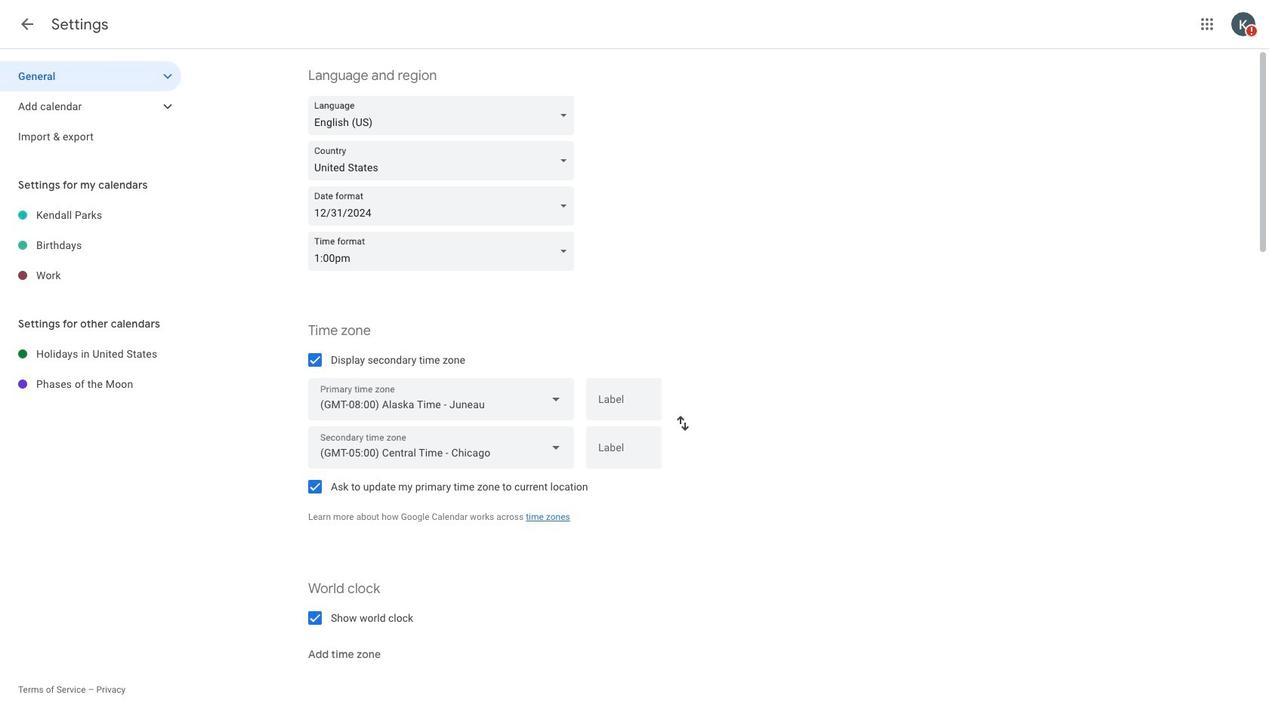 Task type: describe. For each thing, give the bounding box(es) containing it.
phases of the moon tree item
[[0, 369, 181, 400]]

swap time zones image
[[674, 415, 692, 433]]

work tree item
[[0, 261, 181, 291]]

general tree item
[[0, 61, 181, 91]]

go back image
[[18, 15, 36, 33]]

birthdays tree item
[[0, 230, 181, 261]]



Task type: locate. For each thing, give the bounding box(es) containing it.
None field
[[308, 96, 580, 135], [308, 141, 580, 181], [308, 187, 580, 226], [308, 232, 580, 271], [308, 378, 574, 421], [308, 427, 574, 469], [308, 96, 580, 135], [308, 141, 580, 181], [308, 187, 580, 226], [308, 232, 580, 271], [308, 378, 574, 421], [308, 427, 574, 469]]

0 vertical spatial tree
[[0, 61, 181, 152]]

Label for secondary time zone. text field
[[598, 443, 650, 464]]

3 tree from the top
[[0, 339, 181, 400]]

tree
[[0, 61, 181, 152], [0, 200, 181, 291], [0, 339, 181, 400]]

kendall parks tree item
[[0, 200, 181, 230]]

holidays in united states tree item
[[0, 339, 181, 369]]

Label for primary time zone. text field
[[598, 394, 650, 415]]

2 vertical spatial tree
[[0, 339, 181, 400]]

heading
[[51, 15, 109, 34]]

1 tree from the top
[[0, 61, 181, 152]]

2 tree from the top
[[0, 200, 181, 291]]

1 vertical spatial tree
[[0, 200, 181, 291]]



Task type: vqa. For each thing, say whether or not it's contained in the screenshot.
Tue 24
no



